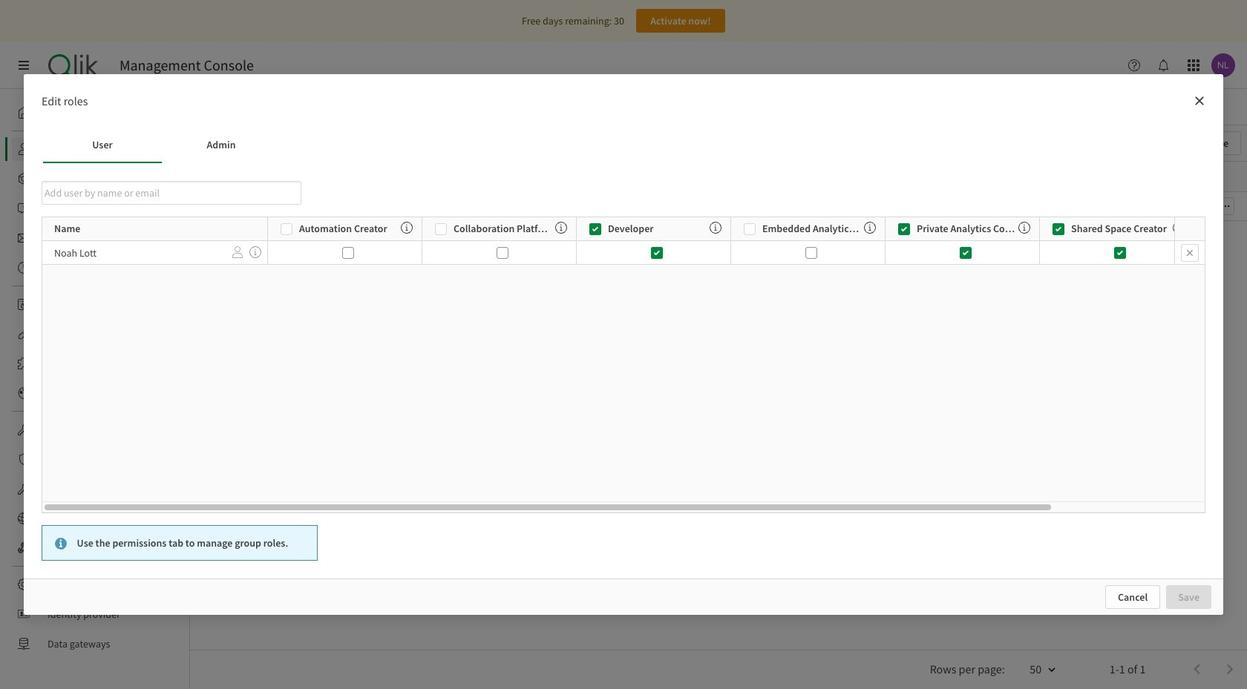 Task type: describe. For each thing, give the bounding box(es) containing it.
0 vertical spatial tab list
[[192, 89, 1246, 125]]

navigation pane element
[[0, 95, 189, 662]]

private analytics content creator element
[[917, 219, 1016, 239]]



Task type: locate. For each thing, give the bounding box(es) containing it.
tab panel for bottommost tab list
[[42, 163, 1247, 561]]

dialog
[[24, 74, 1247, 616]]

management console element
[[120, 56, 254, 74]]

Add user by name or email text field
[[42, 181, 284, 205]]

collaboration platform user element
[[454, 219, 552, 239]]

alert
[[42, 526, 317, 561]]

1 vertical spatial tab list
[[43, 127, 1204, 163]]

embedded analytics user element
[[762, 219, 861, 239]]

close sidebar menu image
[[18, 59, 30, 71]]

tab panel
[[190, 125, 1247, 690], [42, 163, 1247, 561]]

tab panel for the topmost tab list
[[190, 125, 1247, 690]]

Search text field
[[257, 131, 436, 155]]

None field
[[42, 181, 301, 205]]

tab list
[[192, 89, 1246, 125], [43, 127, 1204, 163]]



Task type: vqa. For each thing, say whether or not it's contained in the screenshot.
LEARN HOW TO ANALYZE DATA image
no



